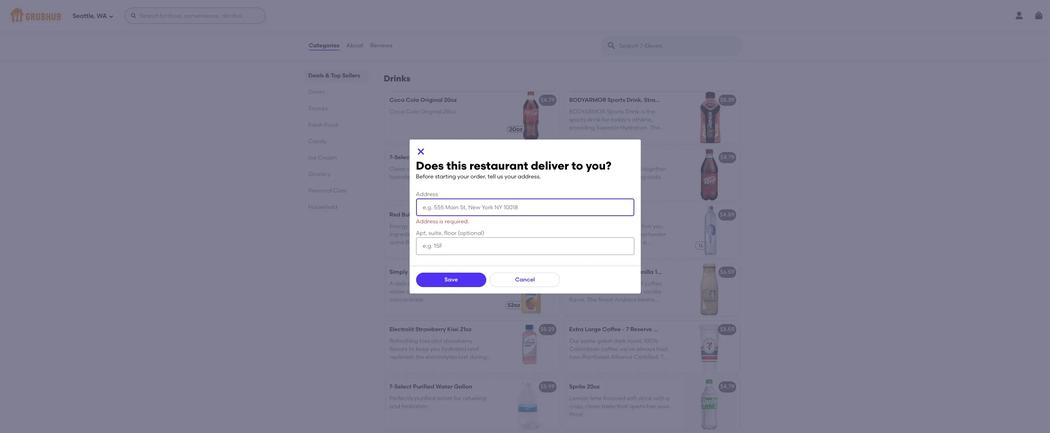 Task type: locate. For each thing, give the bounding box(es) containing it.
2 address from the top
[[416, 218, 438, 225]]

drink
[[410, 223, 423, 230], [638, 395, 652, 402]]

a right soft
[[666, 395, 670, 402]]

0 vertical spatial address
[[416, 191, 438, 198]]

grocery tab
[[308, 170, 365, 179]]

1 vertical spatial flavors
[[390, 346, 408, 353]]

clean and refreshing water to stay hydrated all day.
[[390, 166, 483, 181]]

simply orange juice 52oz image
[[499, 264, 560, 316]]

you right hydration
[[653, 223, 663, 230]]

a inside lemon-lime flavored soft drink with a crisp, clean taste that quenches your thirst.
[[666, 395, 670, 402]]

soda.
[[647, 174, 662, 181]]

reserve
[[630, 326, 652, 333]]

you right keep
[[430, 346, 440, 353]]

crisp inside funyuns® onion flavored rings are a deliciously different snack that's fun to eat, with a crisp texture and zesty onion flavor
[[436, 39, 449, 45]]

0 horizontal spatial your
[[457, 173, 469, 180]]

0 horizontal spatial for
[[454, 395, 461, 402]]

smartwater up purity
[[569, 212, 602, 218]]

$5.99 up e,g. 15f search box
[[541, 212, 555, 218]]

1 vertical spatial $5.99
[[541, 384, 555, 391]]

sellers
[[342, 72, 360, 79]]

your inside lemon-lime flavored soft drink with a crisp, clean taste that quenches your thirst.
[[658, 403, 670, 410]]

crisp left 'taste.'
[[624, 247, 638, 254]]

refreshing kiwi and strawberry flavors to keep you hydrated and replenish the electrolytes lost during exercise.
[[390, 338, 487, 369]]

can up the vapor at the right bottom of page
[[597, 223, 608, 230]]

your right 'us'
[[505, 173, 516, 180]]

1 horizontal spatial you
[[586, 223, 596, 230]]

from up not
[[467, 280, 480, 287]]

extra
[[569, 326, 584, 333]]

0 vertical spatial refreshing
[[419, 166, 447, 172]]

$4.79 for lemon-lime flavored soft drink with a crisp, clean taste that quenches your thirst.
[[721, 384, 735, 391]]

crisp,
[[569, 403, 584, 410]]

0 vertical spatial select
[[394, 154, 412, 161]]

smartwater down hydration
[[634, 231, 666, 238]]

1 vertical spatial cola
[[406, 108, 419, 115]]

0 horizontal spatial water
[[413, 154, 430, 161]]

0 vertical spatial drink
[[410, 223, 423, 230]]

0 horizontal spatial you
[[430, 346, 440, 353]]

a inside purity you can taste; hydration you can feel. vapor distilled smartwater with added electrolytes for a distinctive pure and crisp taste.
[[643, 239, 647, 246]]

a up 'taste.'
[[643, 239, 647, 246]]

and down perfectly
[[390, 403, 400, 410]]

quenches
[[630, 403, 656, 410]]

crisp inside purity you can taste; hydration you can feel. vapor distilled smartwater with added electrolytes for a distinctive pure and crisp taste.
[[624, 247, 638, 254]]

with up 'flavor'
[[418, 39, 430, 45]]

together
[[643, 166, 667, 172]]

1 horizontal spatial electrolytes
[[602, 239, 633, 246]]

2 cola from the top
[[406, 108, 419, 115]]

0 vertical spatial $4.79
[[541, 97, 555, 104]]

kiwi
[[447, 326, 459, 333]]

some
[[390, 239, 404, 246]]

1 select from the top
[[394, 154, 412, 161]]

refreshing up day.
[[419, 166, 447, 172]]

1 vertical spatial of
[[421, 231, 427, 238]]

0 horizontal spatial svg image
[[109, 14, 113, 19]]

deals
[[308, 72, 324, 79]]

1 horizontal spatial of
[[586, 166, 591, 172]]

0 vertical spatial original
[[421, 97, 443, 104]]

address down day.
[[416, 191, 438, 198]]

for up 'taste.'
[[634, 239, 642, 246]]

1 vertical spatial electrolytes
[[426, 354, 457, 361]]

0 vertical spatial of
[[586, 166, 591, 172]]

sprite 20oz
[[569, 384, 600, 391]]

$4.79 for coca cola original 20oz
[[541, 97, 555, 104]]

1 horizontal spatial drink
[[638, 395, 652, 402]]

strawberry up kiwi
[[415, 326, 446, 333]]

1 vertical spatial strawberry
[[415, 326, 446, 333]]

onion
[[421, 22, 437, 29]]

0 vertical spatial 7-
[[390, 154, 395, 161]]

2 original from the top
[[420, 108, 442, 115]]

2 vertical spatial of
[[638, 280, 643, 287]]

and down that's
[[471, 39, 482, 45]]

and up during
[[468, 346, 479, 353]]

1 vertical spatial crisp
[[624, 247, 638, 254]]

drink inside energy drink containing highly quality ingredients of caffeine, taurine, some b-group vitamins, and sugars.
[[410, 223, 423, 230]]

ice cream tab
[[308, 154, 365, 162]]

starbucks frappuccino vanilla 13.7oz image
[[679, 264, 739, 316]]

2 horizontal spatial you
[[653, 223, 663, 230]]

svg image
[[1034, 11, 1044, 20], [109, 14, 113, 19], [416, 147, 426, 157]]

0 horizontal spatial flavors
[[390, 346, 408, 353]]

1 horizontal spatial for
[[634, 239, 642, 246]]

bodyarmor sports drink, strawberry banana 28oz image
[[679, 92, 739, 144]]

of
[[586, 166, 591, 172], [421, 231, 427, 238], [638, 280, 643, 287]]

you up feel.
[[586, 223, 596, 230]]

$5.99 left sprite
[[541, 384, 555, 391]]

0 horizontal spatial can
[[569, 231, 580, 238]]

drink inside lemon-lime flavored soft drink with a crisp, clean taste that quenches your thirst.
[[638, 395, 652, 402]]

1 horizontal spatial your
[[505, 173, 516, 180]]

1 horizontal spatial crisp
[[624, 247, 638, 254]]

flavor
[[421, 47, 436, 54]]

snacks tab
[[308, 104, 365, 113]]

flavored
[[439, 22, 462, 29]]

caffeine,
[[428, 231, 453, 238]]

24
[[431, 154, 438, 161]]

2 select from the top
[[394, 384, 412, 391]]

to down blend
[[569, 174, 575, 181]]

thirst.
[[569, 411, 584, 418]]

hydrated down strawberry
[[442, 346, 466, 353]]

1 vertical spatial can
[[569, 231, 580, 238]]

of left 23
[[586, 166, 591, 172]]

is
[[439, 218, 443, 225]]

1 vertical spatial refreshing
[[619, 174, 646, 181]]

your for does
[[505, 173, 516, 180]]

to left keep
[[409, 346, 414, 353]]

flavors up pefectly
[[601, 166, 619, 172]]

1 coca cola original 20oz from the top
[[390, 97, 457, 104]]

refreshing down married
[[619, 174, 646, 181]]

1 vertical spatial for
[[454, 395, 461, 402]]

0 vertical spatial water
[[448, 166, 464, 172]]

address down 12oz
[[416, 218, 438, 225]]

0 vertical spatial flavors
[[601, 166, 619, 172]]

drinks down zesty at the top left of the page
[[384, 74, 411, 84]]

creamy
[[599, 280, 620, 287]]

coca cola original 20oz
[[390, 97, 457, 104], [390, 108, 456, 115]]

cola
[[406, 97, 419, 104], [406, 108, 419, 115]]

1 horizontal spatial can
[[597, 223, 608, 230]]

address for address
[[416, 191, 438, 198]]

electrolit strawberry kiwi 21oz image
[[499, 321, 560, 373]]

0 vertical spatial drinks
[[384, 74, 411, 84]]

0 vertical spatial cola
[[406, 97, 419, 104]]

smartwater 1l
[[569, 212, 609, 218]]

hydrated
[[390, 174, 414, 181], [442, 346, 466, 353]]

simply orange juice 52oz
[[390, 269, 461, 276]]

kiwi
[[420, 338, 430, 345]]

1 horizontal spatial strawberry
[[644, 97, 675, 104]]

address.
[[518, 173, 541, 180]]

28oz
[[699, 97, 712, 104]]

1 horizontal spatial refreshing
[[619, 174, 646, 181]]

smartwater inside purity you can taste; hydration you can feel. vapor distilled smartwater with added electrolytes for a distinctive pure and crisp taste.
[[634, 231, 666, 238]]

you?
[[586, 159, 612, 173]]

1 vertical spatial $4.79
[[721, 154, 735, 161]]

seattle, wa
[[73, 12, 107, 20]]

-
[[622, 326, 625, 333]]

0 vertical spatial $5.99
[[541, 212, 555, 218]]

purified
[[413, 384, 434, 391]]

electrolytes down distilled
[[602, 239, 633, 246]]

for inside perfectly purified water for refueling and hydration.
[[454, 395, 461, 402]]

drink,
[[627, 97, 643, 104]]

0 vertical spatial for
[[634, 239, 642, 246]]

20oz
[[444, 97, 457, 104], [443, 108, 456, 115], [598, 154, 611, 161], [587, 384, 600, 391]]

to left stay
[[465, 166, 471, 172]]

refreshing
[[390, 338, 418, 345]]

a left rich
[[589, 305, 592, 312]]

can down purity
[[569, 231, 580, 238]]

1 vertical spatial smartwater
[[634, 231, 666, 238]]

pure
[[598, 247, 611, 254]]

to up form
[[572, 159, 583, 173]]

household tab
[[308, 203, 365, 212]]

of inside blend of 23 flavors married together to form a pefectly refreshing soda.
[[586, 166, 591, 172]]

0 horizontal spatial of
[[421, 231, 427, 238]]

to right fun
[[400, 39, 405, 45]]

and down juice
[[447, 289, 458, 295]]

and inside energy drink containing highly quality ingredients of caffeine, taurine, some b-group vitamins, and sugars.
[[456, 239, 467, 246]]

0 vertical spatial from
[[467, 280, 480, 287]]

1 vertical spatial hydrated
[[442, 346, 466, 353]]

and down 'finest'
[[605, 305, 616, 312]]

7- up clean
[[390, 154, 395, 161]]

0 horizontal spatial hydrated
[[390, 174, 414, 181]]

hydrated inside clean and refreshing water to stay hydrated all day.
[[390, 174, 414, 181]]

0 vertical spatial smartwater
[[569, 212, 602, 218]]

added
[[582, 239, 600, 246]]

drink up apt,
[[410, 223, 423, 230]]

0 vertical spatial crisp
[[436, 39, 449, 45]]

0 vertical spatial hydrated
[[390, 174, 414, 181]]

purity you can taste; hydration you can feel. vapor distilled smartwater with added electrolytes for a distinctive pure and crisp taste.
[[569, 223, 666, 254]]

for inside purity you can taste; hydration you can feel. vapor distilled smartwater with added electrolytes for a distinctive pure and crisp taste.
[[634, 239, 642, 246]]

deliciously
[[395, 30, 423, 37]]

address for address is required.
[[416, 218, 438, 225]]

from right not
[[470, 289, 483, 295]]

with inside discover a creamy blend of coffee and milk, mixed with divine vanilla flavor. the finest arabica beans create a rich and undeniably luscious beverage.
[[613, 289, 625, 295]]

0 horizontal spatial drinks
[[308, 89, 325, 96]]

a down 23
[[590, 174, 594, 181]]

the
[[587, 297, 597, 304]]

you inside refreshing kiwi and strawberry flavors to keep you hydrated and replenish the electrolytes lost during exercise.
[[430, 346, 440, 353]]

1 vertical spatial coca
[[390, 108, 405, 115]]

0 horizontal spatial drink
[[410, 223, 423, 230]]

reviews button
[[370, 31, 393, 60]]

2 vertical spatial water
[[437, 395, 453, 402]]

select up clean
[[394, 154, 412, 161]]

lemon-lime flavored soft drink with a crisp, clean taste that quenches your thirst.
[[569, 395, 670, 418]]

for
[[634, 239, 642, 246], [454, 395, 461, 402]]

svg image
[[130, 12, 137, 19]]

refreshing inside clean and refreshing water to stay hydrated all day.
[[419, 166, 447, 172]]

for down gallon on the bottom of page
[[454, 395, 461, 402]]

water up perfectly purified water for refueling and hydration.
[[436, 384, 453, 391]]

funyuns® onion flavored rings are a deliciously different snack that's fun to eat, with a crisp texture and zesty onion flavor
[[390, 22, 489, 54]]

2 7- from the top
[[390, 384, 395, 391]]

with up quenches
[[653, 395, 665, 402]]

fresh food tab
[[308, 121, 365, 129]]

of up the divine
[[638, 280, 643, 287]]

refreshing
[[419, 166, 447, 172], [619, 174, 646, 181]]

dr
[[569, 154, 576, 161]]

(optional)
[[458, 230, 484, 237]]

drinks down deals
[[308, 89, 325, 96]]

13.7oz
[[655, 269, 671, 276]]

2 horizontal spatial of
[[638, 280, 643, 287]]

orange
[[420, 280, 440, 287]]

your right quenches
[[658, 403, 670, 410]]

water
[[448, 166, 464, 172], [390, 289, 405, 295], [437, 395, 453, 402]]

$5.99
[[541, 212, 555, 218], [541, 384, 555, 391]]

of up 'group'
[[421, 231, 427, 238]]

red bull 12oz image
[[499, 206, 560, 259]]

b-
[[406, 239, 412, 246]]

$4.79 for blend of 23 flavors married together to form a pefectly refreshing soda.
[[721, 154, 735, 161]]

water inside the a delicious orange juice free from water or preservtives and not from concentrate.
[[390, 289, 405, 295]]

blend
[[621, 280, 637, 287]]

2 $5.99 from the top
[[541, 384, 555, 391]]

frappuccino
[[598, 269, 634, 276]]

personal
[[308, 187, 332, 194]]

hydrated down clean
[[390, 174, 414, 181]]

0 vertical spatial electrolytes
[[602, 239, 633, 246]]

0 vertical spatial coca
[[390, 97, 405, 104]]

a inside blend of 23 flavors married together to form a pefectly refreshing soda.
[[590, 174, 594, 181]]

1 vertical spatial from
[[470, 289, 483, 295]]

restaurant
[[470, 159, 528, 173]]

magnifying glass icon image
[[607, 41, 616, 51]]

and right "pure"
[[612, 247, 623, 254]]

with inside purity you can taste; hydration you can feel. vapor distilled smartwater with added electrolytes for a distinctive pure and crisp taste.
[[569, 239, 581, 246]]

a
[[390, 280, 394, 287]]

and inside perfectly purified water for refueling and hydration.
[[390, 403, 400, 410]]

1 vertical spatial select
[[394, 384, 412, 391]]

original
[[421, 97, 443, 104], [420, 108, 442, 115]]

water down a
[[390, 289, 405, 295]]

flavors inside blend of 23 flavors married together to form a pefectly refreshing soda.
[[601, 166, 619, 172]]

grocery
[[308, 171, 330, 178]]

0 vertical spatial coca cola original 20oz
[[390, 97, 457, 104]]

and right kiwi
[[431, 338, 442, 345]]

strawberry
[[644, 97, 675, 104], [415, 326, 446, 333]]

2 horizontal spatial your
[[658, 403, 670, 410]]

1 vertical spatial drink
[[638, 395, 652, 402]]

with up distinctive
[[569, 239, 581, 246]]

1 address from the top
[[416, 191, 438, 198]]

quality
[[473, 223, 491, 230]]

0 horizontal spatial electrolytes
[[426, 354, 457, 361]]

water up starting
[[448, 166, 464, 172]]

2 vertical spatial $4.79
[[721, 384, 735, 391]]

select up perfectly
[[394, 384, 412, 391]]

your down this
[[457, 173, 469, 180]]

water down '7-select purified water gallon' on the left bottom of the page
[[437, 395, 453, 402]]

a up mixed
[[594, 280, 598, 287]]

1 vertical spatial water
[[390, 289, 405, 295]]

flavors up replenish
[[390, 346, 408, 353]]

vanilla
[[644, 289, 661, 295]]

1 vertical spatial 7-
[[390, 384, 395, 391]]

1 7- from the top
[[390, 154, 395, 161]]

1 horizontal spatial flavors
[[601, 166, 619, 172]]

categories button
[[308, 31, 340, 60]]

e,g. 15F search field
[[416, 238, 634, 255]]

extra large coffee - 7 reserve colombian 24oz image
[[679, 321, 739, 373]]

water left 24
[[413, 154, 430, 161]]

strawberry right drink,
[[644, 97, 675, 104]]

with up arabica
[[613, 289, 625, 295]]

1 horizontal spatial hydrated
[[442, 346, 466, 353]]

extra large coffee - 7 reserve colombian 24oz
[[569, 326, 698, 333]]

0 horizontal spatial refreshing
[[419, 166, 447, 172]]

1 $5.99 from the top
[[541, 212, 555, 218]]

that's
[[466, 30, 481, 37]]

crisp down different
[[436, 39, 449, 45]]

all
[[416, 174, 422, 181]]

drink up quenches
[[638, 395, 652, 402]]

and down taurine,
[[456, 239, 467, 246]]

e,g. 555 Main St, New York NY 10018 search field
[[416, 199, 634, 216]]

7-
[[390, 154, 395, 161], [390, 384, 395, 391]]

a down different
[[431, 39, 435, 45]]

vanilla
[[635, 269, 654, 276]]

and inside funyuns® onion flavored rings are a deliciously different snack that's fun to eat, with a crisp texture and zesty onion flavor
[[471, 39, 482, 45]]

0 horizontal spatial smartwater
[[569, 212, 602, 218]]

electrolytes
[[602, 239, 633, 246], [426, 354, 457, 361]]

not
[[460, 289, 469, 295]]

milk,
[[581, 289, 594, 295]]

electrolytes down keep
[[426, 354, 457, 361]]

save
[[445, 276, 458, 283]]

$5.99 for sprite
[[541, 384, 555, 391]]

21oz
[[460, 326, 472, 333]]

1 vertical spatial coca cola original 20oz
[[390, 108, 456, 115]]

or
[[407, 289, 412, 295]]

0 horizontal spatial crisp
[[436, 39, 449, 45]]

0 vertical spatial can
[[597, 223, 608, 230]]

highly
[[455, 223, 471, 230]]

1 vertical spatial original
[[420, 108, 442, 115]]

7- up perfectly
[[390, 384, 395, 391]]

juice
[[441, 280, 454, 287]]

sprite
[[569, 384, 586, 391]]

1 vertical spatial water
[[436, 384, 453, 391]]

and up all
[[407, 166, 418, 172]]

1 vertical spatial address
[[416, 218, 438, 225]]

1 horizontal spatial smartwater
[[634, 231, 666, 238]]

1 vertical spatial drinks
[[308, 89, 325, 96]]



Task type: vqa. For each thing, say whether or not it's contained in the screenshot.
first Whataburger® from the top
no



Task type: describe. For each thing, give the bounding box(es) containing it.
and up the flavor.
[[569, 289, 580, 295]]

undeniably
[[617, 305, 648, 312]]

juice
[[432, 269, 447, 276]]

your for lemon-
[[658, 403, 670, 410]]

electrolytes inside refreshing kiwi and strawberry flavors to keep you hydrated and replenish the electrolytes lost during exercise.
[[426, 354, 457, 361]]

starbucks frappuccino vanilla 13.7oz
[[569, 269, 671, 276]]

this
[[447, 159, 467, 173]]

distilled
[[611, 231, 632, 238]]

colombian
[[654, 326, 684, 333]]

select for water
[[394, 154, 412, 161]]

2 coca cola original 20oz from the top
[[390, 108, 456, 115]]

purity
[[569, 223, 585, 230]]

discover a creamy blend of coffee and milk, mixed with divine vanilla flavor. the finest arabica beans create a rich and undeniably luscious beverage.
[[569, 280, 671, 320]]

and inside clean and refreshing water to stay hydrated all day.
[[407, 166, 418, 172]]

select for purified
[[394, 384, 412, 391]]

7-select water 24 pack
[[390, 154, 453, 161]]

with inside lemon-lime flavored soft drink with a crisp, clean taste that quenches your thirst.
[[653, 395, 665, 402]]

funyuns onion flavored rings 6oz image
[[499, 6, 560, 58]]

food
[[324, 122, 338, 128]]

1 cola from the top
[[406, 97, 419, 104]]

blend of 23 flavors married together to form a pefectly refreshing soda.
[[569, 166, 667, 181]]

of inside energy drink containing highly quality ingredients of caffeine, taurine, some b-group vitamins, and sugars.
[[421, 231, 427, 238]]

electrolytes inside purity you can taste; hydration you can feel. vapor distilled smartwater with added electrolytes for a distinctive pure and crisp taste.
[[602, 239, 633, 246]]

stay
[[472, 166, 483, 172]]

refreshing inside blend of 23 flavors married together to form a pefectly refreshing soda.
[[619, 174, 646, 181]]

7-select purified water gallon
[[390, 384, 472, 391]]

electrolit strawberry kiwi 21oz
[[390, 326, 472, 333]]

$4.59
[[720, 212, 735, 218]]

$5.99 for smartwater
[[541, 212, 555, 218]]

texture
[[451, 39, 470, 45]]

purified
[[415, 395, 436, 402]]

are
[[480, 22, 489, 29]]

preservtives
[[413, 289, 446, 295]]

lost
[[459, 354, 468, 361]]

23
[[593, 166, 599, 172]]

hydrated inside refreshing kiwi and strawberry flavors to keep you hydrated and replenish the electrolytes lost during exercise.
[[442, 346, 466, 353]]

0 vertical spatial strawberry
[[644, 97, 675, 104]]

1 horizontal spatial water
[[436, 384, 453, 391]]

address is required.
[[416, 218, 469, 225]]

$12.39
[[538, 154, 555, 161]]

a up fun
[[390, 30, 393, 37]]

main navigation navigation
[[0, 0, 1050, 31]]

smartwater 1l image
[[679, 206, 739, 259]]

personal care tab
[[308, 187, 365, 195]]

and inside purity you can taste; hydration you can feel. vapor distilled smartwater with added electrolytes for a distinctive pure and crisp taste.
[[612, 247, 623, 254]]

to inside refreshing kiwi and strawberry flavors to keep you hydrated and replenish the electrolytes lost during exercise.
[[409, 346, 414, 353]]

ingredients
[[390, 231, 420, 238]]

save button
[[416, 273, 487, 287]]

concentrate.
[[390, 297, 425, 304]]

to inside funyuns® onion flavored rings are a deliciously different snack that's fun to eat, with a crisp texture and zesty onion flavor
[[400, 39, 405, 45]]

vitamins,
[[429, 239, 455, 246]]

the
[[416, 354, 424, 361]]

12oz
[[413, 212, 425, 218]]

seattle,
[[73, 12, 95, 20]]

dr pepper 20oz
[[569, 154, 611, 161]]

create
[[569, 305, 587, 312]]

0 vertical spatial water
[[413, 154, 430, 161]]

zesty
[[390, 47, 403, 54]]

cancel
[[515, 276, 535, 283]]

free
[[456, 280, 466, 287]]

that
[[617, 403, 628, 410]]

to inside clean and refreshing water to stay hydrated all day.
[[465, 166, 471, 172]]

2 horizontal spatial svg image
[[1034, 11, 1044, 20]]

7-select purified water gallon image
[[499, 379, 560, 431]]

lime
[[590, 395, 602, 402]]

with inside funyuns® onion flavored rings are a deliciously different snack that's fun to eat, with a crisp texture and zesty onion flavor
[[418, 39, 430, 45]]

eat,
[[407, 39, 417, 45]]

1 horizontal spatial svg image
[[416, 147, 426, 157]]

coca cola original 20oz image
[[499, 92, 560, 144]]

feel.
[[581, 231, 592, 238]]

fresh food
[[308, 122, 338, 128]]

arabica
[[615, 297, 637, 304]]

different
[[424, 30, 447, 37]]

sprite 20oz image
[[679, 379, 739, 431]]

deals & top sellers tab
[[308, 71, 365, 80]]

coffee
[[602, 326, 621, 333]]

perfectly purified water for refueling and hydration.
[[390, 395, 487, 410]]

7-select water 24 pack image
[[499, 149, 560, 201]]

refueling
[[463, 395, 487, 402]]

and inside the a delicious orange juice free from water or preservtives and not from concentrate.
[[447, 289, 458, 295]]

7- for 7-select purified water gallon
[[390, 384, 395, 391]]

delicious
[[395, 280, 419, 287]]

blend
[[569, 166, 585, 172]]

cream
[[318, 155, 337, 161]]

electrolit
[[390, 326, 414, 333]]

of inside discover a creamy blend of coffee and milk, mixed with divine vanilla flavor. the finest arabica beans create a rich and undeniably luscious beverage.
[[638, 280, 643, 287]]

deals & top sellers
[[308, 72, 360, 79]]

dr pepper 20oz image
[[679, 149, 739, 201]]

bull
[[402, 212, 412, 218]]

clean
[[390, 166, 406, 172]]

fun
[[390, 39, 398, 45]]

candy tab
[[308, 137, 365, 146]]

does
[[416, 159, 444, 173]]

0 horizontal spatial strawberry
[[415, 326, 446, 333]]

24oz
[[686, 326, 698, 333]]

$3.59
[[720, 326, 735, 333]]

7- for 7-select water 24 pack
[[390, 154, 395, 161]]

to inside does this restaurant deliver to you? before starting your order, tell us your address.
[[572, 159, 583, 173]]

household
[[308, 204, 338, 211]]

flavors inside refreshing kiwi and strawberry flavors to keep you hydrated and replenish the electrolytes lost during exercise.
[[390, 346, 408, 353]]

us
[[497, 173, 503, 180]]

order,
[[471, 173, 486, 180]]

red
[[390, 212, 400, 218]]

water inside perfectly purified water for refueling and hydration.
[[437, 395, 453, 402]]

beans
[[638, 297, 655, 304]]

2 coca from the top
[[390, 108, 405, 115]]

fresh
[[308, 122, 323, 128]]

drinks inside tab
[[308, 89, 325, 96]]

reviews
[[370, 42, 393, 49]]

form
[[576, 174, 589, 181]]

during
[[470, 354, 487, 361]]

1l
[[603, 212, 609, 218]]

1 original from the top
[[421, 97, 443, 104]]

floor
[[444, 230, 457, 237]]

apt, suite, floor (optional)
[[416, 230, 484, 237]]

drinks tab
[[308, 88, 365, 96]]

beverage.
[[569, 313, 597, 320]]

1 horizontal spatial drinks
[[384, 74, 411, 84]]

mixed
[[595, 289, 612, 295]]

1 coca from the top
[[390, 97, 405, 104]]

to inside blend of 23 flavors married together to form a pefectly refreshing soda.
[[569, 174, 575, 181]]

snack
[[449, 30, 465, 37]]

rings
[[464, 22, 478, 29]]

group
[[412, 239, 428, 246]]

water inside clean and refreshing water to stay hydrated all day.
[[448, 166, 464, 172]]

required.
[[445, 218, 469, 225]]

replenish
[[390, 354, 414, 361]]



